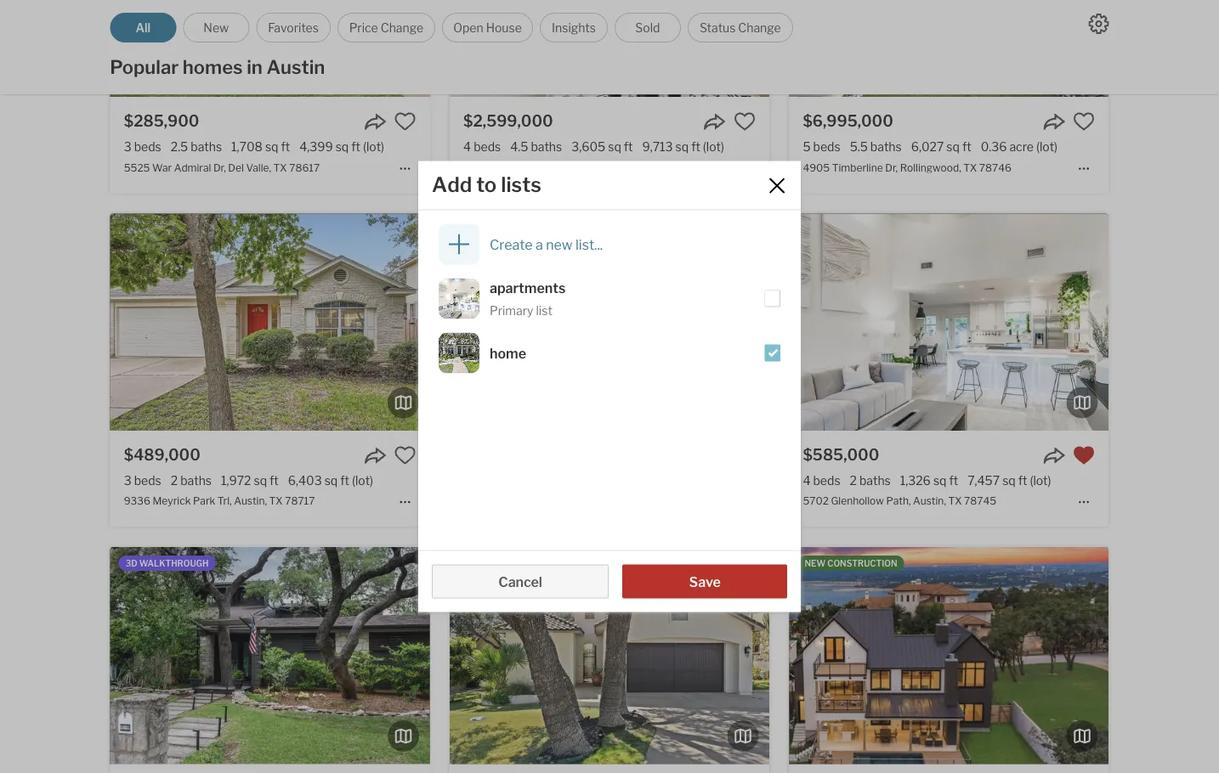 Task type: describe. For each thing, give the bounding box(es) containing it.
3,605 sq ft
[[572, 139, 633, 154]]

2 for $489,000
[[171, 474, 178, 488]]

tx for $6,995,000
[[964, 161, 977, 174]]

baths for $6,995,000
[[871, 139, 902, 154]]

home checkbox
[[418, 333, 801, 374]]

del
[[228, 161, 244, 174]]

ft for 3,605 sq ft
[[624, 139, 633, 154]]

2 dr, from the left
[[886, 161, 898, 174]]

austin, for $585,000
[[913, 495, 947, 508]]

2 baths for $585,000
[[850, 474, 891, 488]]

9,713
[[643, 139, 673, 154]]

list
[[536, 303, 553, 318]]

1,708 sq ft
[[231, 139, 290, 154]]

create
[[490, 236, 533, 253]]

ft for 7,457 sq ft (lot)
[[1019, 474, 1028, 488]]

5702 glenhollow path, austin, tx 78745
[[803, 495, 997, 508]]

5 beds
[[803, 139, 841, 154]]

insights
[[552, 20, 596, 35]]

Favorites radio
[[256, 13, 331, 43]]

cancel
[[499, 575, 543, 591]]

sq for 6,027
[[947, 139, 960, 154]]

homes
[[183, 56, 243, 79]]

(lot) for $585,000
[[1030, 474, 1052, 488]]

5.5 baths
[[850, 139, 902, 154]]

photo of 9336 meyrick park trl, austin, tx 78717 image
[[110, 214, 430, 431]]

all
[[136, 20, 151, 35]]

apartments primary list
[[490, 280, 566, 318]]

create a new list... button
[[439, 224, 781, 265]]

1 horizontal spatial photo of 5702 glenhollow path, austin, tx 78745 image
[[790, 214, 1109, 431]]

beds for $2,599,000
[[474, 139, 501, 154]]

lists
[[501, 173, 542, 197]]

(lot) for $2,599,000
[[703, 139, 725, 154]]

Price Change radio
[[338, 13, 435, 43]]

price change
[[349, 20, 424, 35]]

6,027
[[911, 139, 944, 154]]

in
[[247, 56, 263, 79]]

photo of 5608 courtyard cv, austin, tx 78731 image
[[110, 548, 430, 765]]

add to lists
[[432, 173, 542, 197]]

list...
[[576, 236, 603, 253]]

1,708
[[231, 139, 263, 154]]

1,972
[[221, 474, 251, 488]]

ft for 4,399 sq ft (lot)
[[351, 139, 361, 154]]

$6,995,000
[[803, 111, 894, 130]]

sq for 6,403
[[325, 474, 338, 488]]

photo of 524 s meadowlark st, austin, tx 78734 image
[[450, 548, 770, 765]]

sonora
[[492, 161, 526, 174]]

popular homes in austin
[[110, 56, 325, 79]]

6,403
[[288, 474, 322, 488]]

1,972 sq ft
[[221, 474, 279, 488]]

4.5 baths
[[510, 139, 562, 154]]

$285,900
[[124, 111, 199, 130]]

Status Change radio
[[688, 13, 793, 43]]

photo of 2402 sonora ct, austin, tx 78756 image
[[450, 0, 770, 97]]

path,
[[887, 495, 911, 508]]

photo of 3833 river place blvd, austin, tx 78730 image
[[439, 333, 480, 374]]

6,027 sq ft
[[911, 139, 972, 154]]

favorite button checkbox for $285,900
[[394, 111, 416, 133]]

photo of 14006 panorama dr, austin, tx 78732 image
[[790, 548, 1109, 765]]

ft for 6,027 sq ft
[[963, 139, 972, 154]]

austin
[[267, 56, 325, 79]]

favorites
[[268, 20, 319, 35]]

baths for $285,900
[[191, 139, 222, 154]]

ft for 1,972 sq ft
[[270, 474, 279, 488]]

Insights radio
[[540, 13, 608, 43]]

ft for 1,326 sq ft
[[950, 474, 959, 488]]

favorite button image for $6,995,000
[[1074, 111, 1096, 133]]

4 for $585,000
[[803, 474, 811, 488]]

78717
[[285, 495, 315, 508]]

(lot) for $285,900
[[363, 139, 384, 154]]

photo of 5525 war admiral dr, del valle, tx 78617 image
[[110, 0, 430, 97]]

primary
[[490, 303, 534, 318]]

3d
[[126, 559, 138, 569]]

baths for $585,000
[[860, 474, 891, 488]]

option group containing apartments
[[418, 279, 801, 374]]

status
[[700, 20, 736, 35]]

beds for $6,995,000
[[814, 139, 841, 154]]

$2,599,000
[[464, 111, 553, 130]]

beds for $585,000
[[814, 474, 841, 488]]

4,399 sq ft (lot)
[[300, 139, 384, 154]]

photo of 5702 glenhollow path, austin, tx 78745 image inside option group
[[439, 279, 480, 319]]

save button
[[623, 565, 788, 599]]

add to lists dialog
[[418, 161, 801, 613]]

beds for $285,900
[[134, 139, 161, 154]]

sq for 1,326
[[934, 474, 947, 488]]

open
[[454, 20, 484, 35]]

9,713 sq ft (lot)
[[643, 139, 725, 154]]

home
[[490, 345, 526, 362]]

4905
[[803, 161, 830, 174]]

3,605
[[572, 139, 606, 154]]

9336
[[124, 495, 150, 508]]

78617
[[289, 161, 320, 174]]

construction
[[828, 559, 898, 569]]

sq for 9,713
[[676, 139, 689, 154]]

All radio
[[110, 13, 176, 43]]

favorite button image for $585,000
[[1074, 445, 1096, 467]]

3 beds for $489,000
[[124, 474, 161, 488]]

sq for 3,605
[[608, 139, 622, 154]]

save
[[689, 575, 721, 591]]

favorite button checkbox for $6,995,000
[[1074, 111, 1096, 133]]

new
[[546, 236, 573, 253]]

78745
[[965, 495, 997, 508]]

4 beds for $2,599,000
[[464, 139, 501, 154]]

6,403 sq ft (lot)
[[288, 474, 373, 488]]

acre
[[1010, 139, 1034, 154]]

rollingwood,
[[900, 161, 962, 174]]

favorite button checkbox
[[734, 111, 756, 133]]



Task type: vqa. For each thing, say whether or not it's contained in the screenshot.
left Austin,
yes



Task type: locate. For each thing, give the bounding box(es) containing it.
4 beds
[[464, 139, 501, 154], [803, 474, 841, 488]]

trl,
[[218, 495, 232, 508]]

ft up 78617
[[281, 139, 290, 154]]

1,326
[[901, 474, 931, 488]]

2 for $585,000
[[850, 474, 857, 488]]

1 2 from the left
[[171, 474, 178, 488]]

favorite button checkbox
[[394, 111, 416, 133], [1074, 111, 1096, 133], [394, 445, 416, 467], [1074, 445, 1096, 467]]

ft left "7,457"
[[950, 474, 959, 488]]

4.5
[[510, 139, 529, 154]]

favorite button image for $285,900
[[394, 111, 416, 133]]

favorite button image for $2,599,000
[[734, 111, 756, 133]]

a
[[536, 236, 543, 253]]

ft right '4,399'
[[351, 139, 361, 154]]

beds right 5
[[814, 139, 841, 154]]

2.5 baths
[[171, 139, 222, 154]]

3
[[124, 139, 132, 154], [124, 474, 132, 488]]

austin,
[[544, 161, 577, 174], [234, 495, 267, 508], [913, 495, 947, 508]]

(lot) right the 9,713
[[703, 139, 725, 154]]

0 vertical spatial 3
[[124, 139, 132, 154]]

2 baths up glenhollow in the bottom right of the page
[[850, 474, 891, 488]]

beds for $489,000
[[134, 474, 161, 488]]

add
[[432, 173, 472, 197]]

2 up glenhollow in the bottom right of the page
[[850, 474, 857, 488]]

tx
[[274, 161, 287, 174], [579, 161, 592, 174], [964, 161, 977, 174], [269, 495, 283, 508], [949, 495, 962, 508]]

new construction
[[805, 559, 898, 569]]

9336 meyrick park trl, austin, tx 78717
[[124, 495, 315, 508]]

2 change from the left
[[739, 20, 781, 35]]

sq up 78756
[[608, 139, 622, 154]]

photo of 208 e 33rd st, austin, tx 78705 image
[[450, 214, 770, 431]]

2 3 beds from the top
[[124, 474, 161, 488]]

7,457
[[968, 474, 1000, 488]]

cancel button
[[432, 565, 609, 599]]

change for status change
[[739, 20, 781, 35]]

apartments checkbox
[[418, 279, 801, 319]]

2 2 baths from the left
[[850, 474, 891, 488]]

sq for 7,457
[[1003, 474, 1016, 488]]

4 beds up 2402
[[464, 139, 501, 154]]

austin, down 1,326 sq ft on the right
[[913, 495, 947, 508]]

4 beds up 5702
[[803, 474, 841, 488]]

sq for 4,399
[[336, 139, 349, 154]]

new
[[204, 20, 229, 35]]

ft left 0.36
[[963, 139, 972, 154]]

house
[[486, 20, 522, 35]]

0 vertical spatial 4 beds
[[464, 139, 501, 154]]

option group
[[110, 13, 793, 43], [418, 279, 801, 374]]

3 up 5525
[[124, 139, 132, 154]]

baths up park
[[180, 474, 212, 488]]

78746
[[980, 161, 1012, 174]]

sq right 6,403
[[325, 474, 338, 488]]

austin, down the 1,972 sq ft on the left bottom of page
[[234, 495, 267, 508]]

1 3 from the top
[[124, 139, 132, 154]]

valle,
[[246, 161, 271, 174]]

0 vertical spatial option group
[[110, 13, 793, 43]]

1 horizontal spatial change
[[739, 20, 781, 35]]

ft for 6,403 sq ft (lot)
[[340, 474, 350, 488]]

baths
[[191, 139, 222, 154], [531, 139, 562, 154], [871, 139, 902, 154], [180, 474, 212, 488], [860, 474, 891, 488]]

favorite button image
[[734, 111, 756, 133], [394, 445, 416, 467], [1074, 445, 1096, 467]]

2.5
[[171, 139, 188, 154]]

2 baths for $489,000
[[171, 474, 212, 488]]

sold
[[636, 20, 660, 35]]

4 up 2402
[[464, 139, 471, 154]]

war
[[152, 161, 172, 174]]

baths up 2402 sonora ct, austin, tx 78756
[[531, 139, 562, 154]]

sq right 6,027
[[947, 139, 960, 154]]

ft for 1,708 sq ft
[[281, 139, 290, 154]]

beds up 5525
[[134, 139, 161, 154]]

tx left 78745
[[949, 495, 962, 508]]

sq right the 9,713
[[676, 139, 689, 154]]

3 for $489,000
[[124, 474, 132, 488]]

1 2 baths from the left
[[171, 474, 212, 488]]

1 favorite button image from the left
[[394, 111, 416, 133]]

1 horizontal spatial 4 beds
[[803, 474, 841, 488]]

2 horizontal spatial favorite button image
[[1074, 445, 1096, 467]]

1 dr, from the left
[[213, 161, 226, 174]]

4 for $2,599,000
[[464, 139, 471, 154]]

favorite button image for $489,000
[[394, 445, 416, 467]]

2
[[171, 474, 178, 488], [850, 474, 857, 488]]

baths up glenhollow in the bottom right of the page
[[860, 474, 891, 488]]

3 beds up 9336
[[124, 474, 161, 488]]

ct,
[[528, 161, 541, 174]]

sq right "7,457"
[[1003, 474, 1016, 488]]

4905 timberline dr, rollingwood, tx 78746
[[803, 161, 1012, 174]]

tx down 3,605
[[579, 161, 592, 174]]

option group containing all
[[110, 13, 793, 43]]

(lot) right "7,457"
[[1030, 474, 1052, 488]]

change for price change
[[381, 20, 424, 35]]

New radio
[[183, 13, 249, 43]]

0 vertical spatial 3 beds
[[124, 139, 161, 154]]

baths for $2,599,000
[[531, 139, 562, 154]]

ft right the 9,713
[[692, 139, 701, 154]]

austin, for $2,599,000
[[544, 161, 577, 174]]

0 horizontal spatial 2 baths
[[171, 474, 212, 488]]

5702
[[803, 495, 829, 508]]

(lot) for $489,000
[[352, 474, 373, 488]]

to
[[476, 173, 497, 197]]

3 beds
[[124, 139, 161, 154], [124, 474, 161, 488]]

meyrick
[[153, 495, 191, 508]]

photo of 5702 glenhollow path, austin, tx 78745 image
[[790, 214, 1109, 431], [439, 279, 480, 319]]

ft up 78756
[[624, 139, 633, 154]]

dr, left del
[[213, 161, 226, 174]]

5
[[803, 139, 811, 154]]

change right status
[[739, 20, 781, 35]]

0 horizontal spatial dr,
[[213, 161, 226, 174]]

photo of 4905 timberline dr, rollingwood, tx 78746 image
[[790, 0, 1109, 97]]

(lot) right 6,403
[[352, 474, 373, 488]]

1 horizontal spatial favorite button image
[[1074, 111, 1096, 133]]

tx right valle,
[[274, 161, 287, 174]]

0 vertical spatial 4
[[464, 139, 471, 154]]

1 horizontal spatial 2
[[850, 474, 857, 488]]

change inside "radio"
[[381, 20, 424, 35]]

0 horizontal spatial 4 beds
[[464, 139, 501, 154]]

add to lists element
[[432, 173, 746, 197]]

Sold radio
[[615, 13, 681, 43]]

sq for 1,972
[[254, 474, 267, 488]]

sq up valle,
[[265, 139, 279, 154]]

change
[[381, 20, 424, 35], [739, 20, 781, 35]]

1 horizontal spatial austin,
[[544, 161, 577, 174]]

ft left 6,403
[[270, 474, 279, 488]]

admiral
[[174, 161, 211, 174]]

2 3 from the top
[[124, 474, 132, 488]]

apartments
[[490, 280, 566, 297]]

78756
[[595, 161, 627, 174]]

sq right '4,399'
[[336, 139, 349, 154]]

5525 war admiral dr, del valle, tx 78617
[[124, 161, 320, 174]]

sq right 1,326
[[934, 474, 947, 488]]

4,399
[[300, 139, 333, 154]]

1 vertical spatial 3 beds
[[124, 474, 161, 488]]

baths up admiral
[[191, 139, 222, 154]]

beds up 5702
[[814, 474, 841, 488]]

3 up 9336
[[124, 474, 132, 488]]

(lot) right '4,399'
[[363, 139, 384, 154]]

tx for $585,000
[[949, 495, 962, 508]]

2402
[[464, 161, 489, 174]]

create a new list...
[[490, 236, 603, 253]]

dr, down 5.5 baths
[[886, 161, 898, 174]]

open house
[[454, 20, 522, 35]]

beds
[[134, 139, 161, 154], [474, 139, 501, 154], [814, 139, 841, 154], [134, 474, 161, 488], [814, 474, 841, 488]]

4 beds for $585,000
[[803, 474, 841, 488]]

2 favorite button image from the left
[[1074, 111, 1096, 133]]

ft right 6,403
[[340, 474, 350, 488]]

timberline
[[832, 161, 883, 174]]

sq right 1,972
[[254, 474, 267, 488]]

sq
[[265, 139, 279, 154], [336, 139, 349, 154], [608, 139, 622, 154], [676, 139, 689, 154], [947, 139, 960, 154], [254, 474, 267, 488], [325, 474, 338, 488], [934, 474, 947, 488], [1003, 474, 1016, 488]]

1 horizontal spatial dr,
[[886, 161, 898, 174]]

$585,000
[[803, 445, 880, 464]]

sq for 1,708
[[265, 139, 279, 154]]

1 horizontal spatial 2 baths
[[850, 474, 891, 488]]

2 baths
[[171, 474, 212, 488], [850, 474, 891, 488]]

(lot)
[[363, 139, 384, 154], [703, 139, 725, 154], [1037, 139, 1058, 154], [352, 474, 373, 488], [1030, 474, 1052, 488]]

popular
[[110, 56, 179, 79]]

3d walkthrough
[[126, 559, 209, 569]]

1 3 beds from the top
[[124, 139, 161, 154]]

1 horizontal spatial 4
[[803, 474, 811, 488]]

7,457 sq ft (lot)
[[968, 474, 1052, 488]]

0 horizontal spatial favorite button image
[[394, 111, 416, 133]]

5.5
[[850, 139, 868, 154]]

tx for $2,599,000
[[579, 161, 592, 174]]

baths right 5.5
[[871, 139, 902, 154]]

baths for $489,000
[[180, 474, 212, 488]]

2402 sonora ct, austin, tx 78756
[[464, 161, 627, 174]]

(lot) right the acre
[[1037, 139, 1058, 154]]

change right price
[[381, 20, 424, 35]]

walkthrough
[[139, 559, 209, 569]]

new
[[805, 559, 826, 569]]

beds up 2402
[[474, 139, 501, 154]]

0 horizontal spatial 2
[[171, 474, 178, 488]]

0.36
[[981, 139, 1007, 154]]

5525
[[124, 161, 150, 174]]

0 horizontal spatial photo of 5702 glenhollow path, austin, tx 78745 image
[[439, 279, 480, 319]]

3 for $285,900
[[124, 139, 132, 154]]

ft right "7,457"
[[1019, 474, 1028, 488]]

2 horizontal spatial austin,
[[913, 495, 947, 508]]

favorite button image
[[394, 111, 416, 133], [1074, 111, 1096, 133]]

ft for 9,713 sq ft (lot)
[[692, 139, 701, 154]]

1,326 sq ft
[[901, 474, 959, 488]]

$489,000
[[124, 445, 201, 464]]

tx left 78746
[[964, 161, 977, 174]]

2 baths up park
[[171, 474, 212, 488]]

3 beds for $285,900
[[124, 139, 161, 154]]

park
[[193, 495, 215, 508]]

0 horizontal spatial 4
[[464, 139, 471, 154]]

0 horizontal spatial change
[[381, 20, 424, 35]]

austin, right ct,
[[544, 161, 577, 174]]

1 horizontal spatial favorite button image
[[734, 111, 756, 133]]

price
[[349, 20, 378, 35]]

beds up 9336
[[134, 474, 161, 488]]

4 up 5702
[[803, 474, 811, 488]]

1 vertical spatial option group
[[418, 279, 801, 374]]

change inside option
[[739, 20, 781, 35]]

2 up meyrick
[[171, 474, 178, 488]]

4
[[464, 139, 471, 154], [803, 474, 811, 488]]

1 vertical spatial 3
[[124, 474, 132, 488]]

1 change from the left
[[381, 20, 424, 35]]

status change
[[700, 20, 781, 35]]

1 vertical spatial 4
[[803, 474, 811, 488]]

favorite button checkbox for $585,000
[[1074, 445, 1096, 467]]

Open House radio
[[442, 13, 533, 43]]

1 vertical spatial 4 beds
[[803, 474, 841, 488]]

0 horizontal spatial austin,
[[234, 495, 267, 508]]

2 2 from the left
[[850, 474, 857, 488]]

0 horizontal spatial favorite button image
[[394, 445, 416, 467]]

0.36 acre (lot)
[[981, 139, 1058, 154]]

glenhollow
[[831, 495, 884, 508]]

favorite button checkbox for $489,000
[[394, 445, 416, 467]]

3 beds up 5525
[[124, 139, 161, 154]]

tx left 78717
[[269, 495, 283, 508]]



